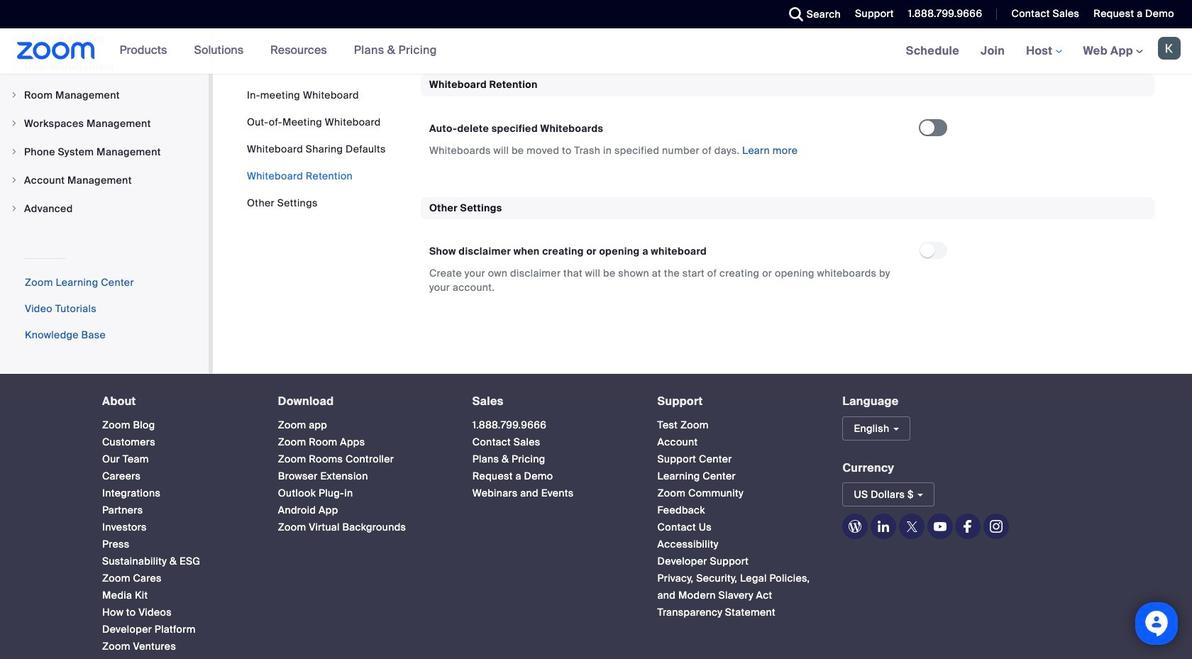 Task type: locate. For each thing, give the bounding box(es) containing it.
banner
[[0, 28, 1193, 75]]

right image for 3rd menu item from the bottom of the 'admin menu' menu
[[10, 148, 18, 156]]

whiteboard retention element
[[421, 74, 1155, 174]]

right image for first menu item from the bottom
[[10, 204, 18, 213]]

right image
[[10, 119, 18, 128], [10, 148, 18, 156], [10, 176, 18, 185], [10, 204, 18, 213]]

1 right image from the top
[[10, 119, 18, 128]]

meetings navigation
[[896, 28, 1193, 75]]

profile picture image
[[1159, 37, 1182, 60]]

zoom logo image
[[17, 42, 95, 60]]

4 right image from the top
[[10, 204, 18, 213]]

3 menu item from the top
[[0, 110, 209, 137]]

product information navigation
[[109, 28, 448, 74]]

4 menu item from the top
[[0, 138, 209, 165]]

right image for second menu item from the bottom
[[10, 176, 18, 185]]

menu bar
[[247, 88, 386, 210]]

3 right image from the top
[[10, 176, 18, 185]]

2 right image from the top
[[10, 148, 18, 156]]

6 menu item from the top
[[0, 195, 209, 222]]

menu item
[[0, 53, 209, 80], [0, 82, 209, 109], [0, 110, 209, 137], [0, 138, 209, 165], [0, 167, 209, 194], [0, 195, 209, 222]]

right image for 3rd menu item from the top
[[10, 119, 18, 128]]

heading
[[102, 395, 253, 408], [278, 395, 447, 408], [473, 395, 632, 408], [658, 395, 818, 408]]



Task type: describe. For each thing, give the bounding box(es) containing it.
other settings element
[[421, 197, 1155, 312]]

3 heading from the left
[[473, 395, 632, 408]]

5 menu item from the top
[[0, 167, 209, 194]]

right image
[[10, 91, 18, 99]]

4 heading from the left
[[658, 395, 818, 408]]

admin menu menu
[[0, 25, 209, 224]]

2 heading from the left
[[278, 395, 447, 408]]

1 heading from the left
[[102, 395, 253, 408]]

1 menu item from the top
[[0, 53, 209, 80]]

2 menu item from the top
[[0, 82, 209, 109]]



Task type: vqa. For each thing, say whether or not it's contained in the screenshot.
meetings navigation
yes



